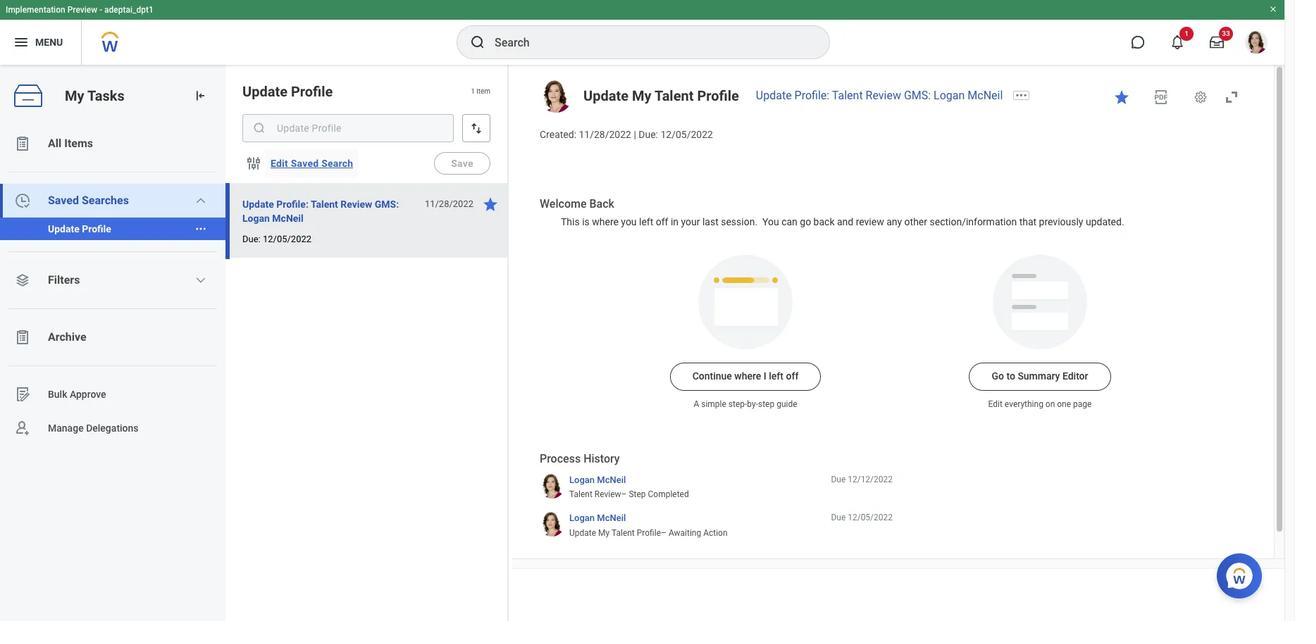 Task type: locate. For each thing, give the bounding box(es) containing it.
0 vertical spatial off
[[656, 216, 669, 228]]

0 horizontal spatial gms:
[[375, 199, 399, 210]]

can go
[[782, 216, 812, 228]]

2 vertical spatial 12/05/2022
[[848, 514, 893, 523]]

12/05/2022 down the update my talent profile
[[661, 129, 713, 140]]

1 due from the top
[[831, 475, 846, 485]]

0 horizontal spatial review
[[341, 199, 372, 210]]

logan mcneil for my
[[570, 514, 626, 524]]

where down back
[[592, 216, 619, 228]]

simple
[[702, 400, 727, 410]]

due: inside item list element
[[243, 234, 261, 245]]

– left step
[[622, 490, 627, 500]]

off inside button
[[786, 371, 799, 382]]

my inside process history 'region'
[[599, 529, 610, 539]]

profile inside process history 'region'
[[637, 529, 661, 539]]

off inside welcome back this is where you left off in your last session.  you can go back and review any other section/information that previously updated.
[[656, 216, 669, 228]]

1 right notifications large icon
[[1185, 30, 1189, 37]]

left right you at the left of the page
[[639, 216, 654, 228]]

mcneil
[[968, 89, 1003, 102], [272, 213, 304, 224], [597, 475, 626, 486], [597, 514, 626, 524]]

menu banner
[[0, 0, 1285, 65]]

continue
[[693, 371, 732, 382]]

saved right clock check icon
[[48, 194, 79, 207]]

bulk approve
[[48, 389, 106, 400]]

logan mcneil button for my
[[570, 513, 626, 525]]

chevron down image
[[196, 275, 207, 286]]

0 vertical spatial 12/05/2022
[[661, 129, 713, 140]]

12/05/2022 down 12/12/2022
[[848, 514, 893, 523]]

1 horizontal spatial off
[[786, 371, 799, 382]]

1 inside button
[[1185, 30, 1189, 37]]

1 horizontal spatial saved
[[291, 158, 319, 169]]

0 horizontal spatial 11/28/2022
[[425, 199, 474, 209]]

off
[[656, 216, 669, 228], [786, 371, 799, 382]]

1 vertical spatial edit
[[989, 400, 1003, 410]]

my tasks
[[65, 87, 125, 104]]

2 due from the top
[[831, 514, 846, 523]]

1 horizontal spatial 11/28/2022
[[579, 129, 632, 140]]

perspective image
[[14, 272, 31, 289]]

star image left view printable version (pdf) image
[[1114, 89, 1131, 106]]

0 horizontal spatial update profile
[[48, 223, 111, 235]]

1 vertical spatial –
[[661, 529, 667, 539]]

logan
[[934, 89, 965, 102], [243, 213, 270, 224], [570, 475, 595, 486], [570, 514, 595, 524]]

you
[[621, 216, 637, 228]]

welcome back this is where you left off in your last session.  you can go back and review any other section/information that previously updated.
[[540, 197, 1125, 228]]

my down talent review – step completed
[[599, 529, 610, 539]]

1 horizontal spatial update profile
[[243, 83, 333, 100]]

–
[[622, 490, 627, 500], [661, 529, 667, 539]]

update profile: talent review gms: logan mcneil
[[756, 89, 1003, 102], [243, 199, 399, 224]]

item
[[477, 88, 491, 95]]

1 horizontal spatial 12/05/2022
[[661, 129, 713, 140]]

0 vertical spatial review
[[866, 89, 902, 102]]

go to summary editor
[[992, 371, 1089, 382]]

2 horizontal spatial 12/05/2022
[[848, 514, 893, 523]]

1 item
[[471, 88, 491, 95]]

my up | on the left top
[[632, 87, 652, 104]]

update profile: talent review gms: logan mcneil inside button
[[243, 199, 399, 224]]

1 vertical spatial star image
[[482, 196, 499, 213]]

0 horizontal spatial –
[[622, 490, 627, 500]]

12/05/2022 inside process history 'region'
[[848, 514, 893, 523]]

clock check image
[[14, 192, 31, 209]]

12/05/2022 inside item list element
[[263, 234, 312, 245]]

0 vertical spatial profile:
[[795, 89, 830, 102]]

off left in
[[656, 216, 669, 228]]

None text field
[[243, 114, 454, 142]]

0 horizontal spatial 12/05/2022
[[263, 234, 312, 245]]

other
[[905, 216, 928, 228]]

view printable version (pdf) image
[[1153, 89, 1170, 106]]

update
[[243, 83, 288, 100], [584, 87, 629, 104], [756, 89, 792, 102], [243, 199, 274, 210], [48, 223, 80, 235], [570, 529, 597, 539]]

0 horizontal spatial where
[[592, 216, 619, 228]]

edit right 'configure' icon
[[271, 158, 288, 169]]

1 vertical spatial logan mcneil
[[570, 514, 626, 524]]

star image
[[1114, 89, 1131, 106], [482, 196, 499, 213]]

2 horizontal spatial my
[[632, 87, 652, 104]]

saved left search
[[291, 158, 319, 169]]

due 12/12/2022
[[831, 475, 893, 485]]

11/28/2022
[[579, 129, 632, 140], [425, 199, 474, 209]]

12/12/2022
[[848, 475, 893, 485]]

go
[[992, 371, 1005, 382]]

0 vertical spatial saved
[[291, 158, 319, 169]]

2 vertical spatial review
[[595, 490, 622, 500]]

edit down go
[[989, 400, 1003, 410]]

talent
[[655, 87, 694, 104], [832, 89, 863, 102], [311, 199, 338, 210], [570, 490, 593, 500], [612, 529, 635, 539]]

1 vertical spatial saved
[[48, 194, 79, 207]]

0 vertical spatial where
[[592, 216, 619, 228]]

my left tasks
[[65, 87, 84, 104]]

1 horizontal spatial update profile: talent review gms: logan mcneil
[[756, 89, 1003, 102]]

user plus image
[[14, 420, 31, 437]]

summary
[[1018, 371, 1061, 382]]

process history
[[540, 453, 620, 466]]

0 horizontal spatial off
[[656, 216, 669, 228]]

edit saved search
[[271, 158, 353, 169]]

guide
[[777, 400, 798, 410]]

0 vertical spatial edit
[[271, 158, 288, 169]]

update profile: talent review gms: logan mcneil button
[[243, 196, 417, 227]]

0 vertical spatial update profile
[[243, 83, 333, 100]]

where left i
[[735, 371, 762, 382]]

0 vertical spatial logan mcneil button
[[570, 474, 626, 487]]

my
[[65, 87, 84, 104], [632, 87, 652, 104], [599, 529, 610, 539]]

edit inside button
[[271, 158, 288, 169]]

1 logan mcneil from the top
[[570, 475, 626, 486]]

transformation import image
[[193, 89, 207, 103]]

a simple step-by-step guide
[[694, 400, 798, 410]]

due 12/05/2022
[[831, 514, 893, 523]]

1 horizontal spatial –
[[661, 529, 667, 539]]

1 horizontal spatial where
[[735, 371, 762, 382]]

due: 12/05/2022
[[243, 234, 312, 245]]

search image
[[470, 34, 486, 51], [252, 121, 266, 135]]

1 logan mcneil button from the top
[[570, 474, 626, 487]]

11/28/2022 inside item list element
[[425, 199, 474, 209]]

review inside button
[[341, 199, 372, 210]]

2 logan mcneil button from the top
[[570, 513, 626, 525]]

by-
[[748, 400, 759, 410]]

due:
[[639, 129, 658, 140], [243, 234, 261, 245]]

1 vertical spatial profile:
[[277, 199, 309, 210]]

Search Workday  search field
[[495, 27, 801, 58]]

0 horizontal spatial due:
[[243, 234, 261, 245]]

1 vertical spatial search image
[[252, 121, 266, 135]]

1 horizontal spatial left
[[769, 371, 784, 382]]

0 vertical spatial star image
[[1114, 89, 1131, 106]]

1 horizontal spatial search image
[[470, 34, 486, 51]]

0 horizontal spatial edit
[[271, 158, 288, 169]]

created: 11/28/2022 | due: 12/05/2022
[[540, 129, 713, 140]]

1 horizontal spatial 1
[[1185, 30, 1189, 37]]

0 horizontal spatial saved
[[48, 194, 79, 207]]

12/05/2022 down the "update profile: talent review gms: logan mcneil" button
[[263, 234, 312, 245]]

0 horizontal spatial search image
[[252, 121, 266, 135]]

1 vertical spatial 12/05/2022
[[263, 234, 312, 245]]

all
[[48, 137, 62, 150]]

2 logan mcneil from the top
[[570, 514, 626, 524]]

0 horizontal spatial my
[[65, 87, 84, 104]]

logan mcneil down talent review – step completed
[[570, 514, 626, 524]]

update profile
[[243, 83, 333, 100], [48, 223, 111, 235]]

edit
[[271, 158, 288, 169], [989, 400, 1003, 410]]

0 horizontal spatial left
[[639, 216, 654, 228]]

my for update my talent profile
[[632, 87, 652, 104]]

11/28/2022 left | on the left top
[[579, 129, 632, 140]]

1 vertical spatial review
[[341, 199, 372, 210]]

gms:
[[904, 89, 931, 102], [375, 199, 399, 210]]

list containing all items
[[0, 127, 226, 446]]

0 vertical spatial left
[[639, 216, 654, 228]]

rename image
[[14, 386, 31, 403]]

profile
[[291, 83, 333, 100], [698, 87, 739, 104], [82, 223, 111, 235], [637, 529, 661, 539]]

1 left item
[[471, 88, 475, 95]]

due
[[831, 475, 846, 485], [831, 514, 846, 523]]

save
[[451, 158, 474, 169]]

0 horizontal spatial star image
[[482, 196, 499, 213]]

0 horizontal spatial update profile: talent review gms: logan mcneil
[[243, 199, 399, 224]]

where
[[592, 216, 619, 228], [735, 371, 762, 382]]

0 horizontal spatial profile:
[[277, 199, 309, 210]]

0 horizontal spatial 1
[[471, 88, 475, 95]]

updated.
[[1086, 216, 1125, 228]]

profile logan mcneil image
[[1246, 31, 1268, 56]]

1 horizontal spatial review
[[595, 490, 622, 500]]

notifications large image
[[1171, 35, 1185, 49]]

due: right | on the left top
[[639, 129, 658, 140]]

0 vertical spatial gms:
[[904, 89, 931, 102]]

1 vertical spatial due
[[831, 514, 846, 523]]

1 vertical spatial off
[[786, 371, 799, 382]]

1 vertical spatial logan mcneil button
[[570, 513, 626, 525]]

where inside button
[[735, 371, 762, 382]]

1 horizontal spatial my
[[599, 529, 610, 539]]

1 vertical spatial where
[[735, 371, 762, 382]]

logan mcneil button down talent review – step completed
[[570, 513, 626, 525]]

1 vertical spatial due:
[[243, 234, 261, 245]]

search image up the 1 item
[[470, 34, 486, 51]]

profile:
[[795, 89, 830, 102], [277, 199, 309, 210]]

0 vertical spatial 1
[[1185, 30, 1189, 37]]

1 inside item list element
[[471, 88, 475, 95]]

all items button
[[0, 127, 226, 161]]

completed
[[648, 490, 689, 500]]

edit everything on one page
[[989, 400, 1092, 410]]

star image down the save button
[[482, 196, 499, 213]]

1 vertical spatial update profile: talent review gms: logan mcneil
[[243, 199, 399, 224]]

review
[[866, 89, 902, 102], [341, 199, 372, 210], [595, 490, 622, 500]]

update profile: talent review gms: logan mcneil link
[[756, 89, 1003, 102]]

off right i
[[786, 371, 799, 382]]

– left the awaiting
[[661, 529, 667, 539]]

2 horizontal spatial review
[[866, 89, 902, 102]]

logan mcneil
[[570, 475, 626, 486], [570, 514, 626, 524]]

left right i
[[769, 371, 784, 382]]

gear image
[[1194, 90, 1208, 104]]

12/05/2022
[[661, 129, 713, 140], [263, 234, 312, 245], [848, 514, 893, 523]]

logan mcneil down history in the bottom left of the page
[[570, 475, 626, 486]]

0 vertical spatial due:
[[639, 129, 658, 140]]

11/28/2022 down save
[[425, 199, 474, 209]]

due for due 12/12/2022
[[831, 475, 846, 485]]

due: right 'related actions' icon on the top
[[243, 234, 261, 245]]

adeptai_dpt1
[[104, 5, 154, 15]]

1 vertical spatial 1
[[471, 88, 475, 95]]

1 horizontal spatial edit
[[989, 400, 1003, 410]]

due left 12/12/2022
[[831, 475, 846, 485]]

1 horizontal spatial gms:
[[904, 89, 931, 102]]

logan mcneil button down history in the bottom left of the page
[[570, 474, 626, 487]]

update profile inside item list element
[[243, 83, 333, 100]]

0 vertical spatial logan mcneil
[[570, 475, 626, 486]]

one
[[1058, 400, 1072, 410]]

everything
[[1005, 400, 1044, 410]]

due down due 12/12/2022
[[831, 514, 846, 523]]

history
[[584, 453, 620, 466]]

search image up 'configure' icon
[[252, 121, 266, 135]]

my tasks element
[[0, 65, 226, 622]]

1 vertical spatial gms:
[[375, 199, 399, 210]]

back
[[590, 197, 615, 211]]

1 vertical spatial left
[[769, 371, 784, 382]]

list
[[0, 127, 226, 446]]

0 vertical spatial due
[[831, 475, 846, 485]]

1 horizontal spatial due:
[[639, 129, 658, 140]]

left
[[639, 216, 654, 228], [769, 371, 784, 382]]

1 vertical spatial update profile
[[48, 223, 111, 235]]

1 vertical spatial 11/28/2022
[[425, 199, 474, 209]]



Task type: describe. For each thing, give the bounding box(es) containing it.
manage delegations link
[[0, 412, 226, 446]]

update inside button
[[243, 199, 274, 210]]

step-
[[729, 400, 748, 410]]

to
[[1007, 371, 1016, 382]]

justify image
[[13, 34, 30, 51]]

go to summary editor button
[[970, 363, 1111, 392]]

edit for edit saved search
[[271, 158, 288, 169]]

close environment banner image
[[1270, 5, 1278, 13]]

logan inside button
[[243, 213, 270, 224]]

profile inside item list element
[[291, 83, 333, 100]]

that previously
[[1020, 216, 1084, 228]]

0 vertical spatial update profile: talent review gms: logan mcneil
[[756, 89, 1003, 102]]

a
[[694, 400, 700, 410]]

manage
[[48, 423, 84, 434]]

inbox large image
[[1210, 35, 1225, 49]]

step
[[629, 490, 646, 500]]

section/information
[[930, 216, 1017, 228]]

delegations
[[86, 423, 139, 434]]

update my talent profile
[[584, 87, 739, 104]]

step
[[759, 400, 775, 410]]

back
[[814, 216, 835, 228]]

approve
[[70, 389, 106, 400]]

gms: inside button
[[375, 199, 399, 210]]

33
[[1223, 30, 1231, 37]]

edit for edit everything on one page
[[989, 400, 1003, 410]]

searches
[[82, 194, 129, 207]]

created:
[[540, 129, 577, 140]]

your
[[681, 216, 700, 228]]

process history region
[[540, 452, 893, 544]]

continue where i left off button
[[670, 363, 822, 392]]

update profile button
[[0, 218, 189, 240]]

mcneil inside button
[[272, 213, 304, 224]]

1 button
[[1163, 27, 1194, 58]]

left inside welcome back this is where you left off in your last session.  you can go back and review any other section/information that previously updated.
[[639, 216, 654, 228]]

edit saved search button
[[265, 149, 359, 178]]

saved searches button
[[0, 184, 226, 218]]

review inside process history 'region'
[[595, 490, 622, 500]]

filters button
[[0, 264, 226, 298]]

any
[[887, 216, 903, 228]]

talent inside button
[[311, 199, 338, 210]]

saved inside button
[[291, 158, 319, 169]]

talent review – step completed
[[570, 490, 689, 500]]

item list element
[[226, 65, 509, 622]]

archive
[[48, 331, 86, 344]]

action
[[704, 529, 728, 539]]

implementation preview -   adeptai_dpt1
[[6, 5, 154, 15]]

1 horizontal spatial star image
[[1114, 89, 1131, 106]]

left inside the continue where i left off button
[[769, 371, 784, 382]]

saved searches
[[48, 194, 129, 207]]

welcome
[[540, 197, 587, 211]]

implementation
[[6, 5, 65, 15]]

search
[[322, 158, 353, 169]]

chevron down image
[[196, 195, 207, 207]]

update my talent profile – awaiting action
[[570, 529, 728, 539]]

archive button
[[0, 321, 226, 355]]

profile inside "button"
[[82, 223, 111, 235]]

1 for 1
[[1185, 30, 1189, 37]]

1 horizontal spatial profile:
[[795, 89, 830, 102]]

update profile inside "button"
[[48, 223, 111, 235]]

session.
[[721, 216, 758, 228]]

manage delegations
[[48, 423, 139, 434]]

saved inside dropdown button
[[48, 194, 79, 207]]

0 vertical spatial search image
[[470, 34, 486, 51]]

logan mcneil for review
[[570, 475, 626, 486]]

bulk
[[48, 389, 67, 400]]

sort image
[[470, 121, 484, 135]]

preview
[[67, 5, 97, 15]]

none text field inside item list element
[[243, 114, 454, 142]]

in
[[671, 216, 679, 228]]

is
[[582, 216, 590, 228]]

due for due 12/05/2022
[[831, 514, 846, 523]]

editor
[[1063, 371, 1089, 382]]

|
[[634, 129, 636, 140]]

update inside process history 'region'
[[570, 529, 597, 539]]

clipboard image
[[14, 329, 31, 346]]

configure image
[[245, 155, 262, 172]]

process
[[540, 453, 581, 466]]

12/05/2022 for due 12/05/2022
[[848, 514, 893, 523]]

i
[[764, 371, 767, 382]]

my for update my talent profile – awaiting action
[[599, 529, 610, 539]]

where inside welcome back this is where you left off in your last session.  you can go back and review any other section/information that previously updated.
[[592, 216, 619, 228]]

logan mcneil button for review
[[570, 474, 626, 487]]

all items
[[48, 137, 93, 150]]

1 for 1 item
[[471, 88, 475, 95]]

12/05/2022 for due: 12/05/2022
[[263, 234, 312, 245]]

tasks
[[87, 87, 125, 104]]

33 button
[[1202, 27, 1234, 58]]

last
[[703, 216, 719, 228]]

continue where i left off
[[693, 371, 799, 382]]

bulk approve link
[[0, 378, 226, 412]]

profile: inside the "update profile: talent review gms: logan mcneil" button
[[277, 199, 309, 210]]

this
[[561, 216, 580, 228]]

related actions image
[[195, 223, 207, 235]]

fullscreen image
[[1224, 89, 1241, 106]]

-
[[100, 5, 102, 15]]

awaiting
[[669, 529, 702, 539]]

items
[[64, 137, 93, 150]]

employee's photo (logan mcneil) image
[[540, 80, 572, 113]]

on
[[1046, 400, 1056, 410]]

filters
[[48, 274, 80, 287]]

menu button
[[0, 20, 81, 65]]

clipboard image
[[14, 135, 31, 152]]

save button
[[434, 152, 491, 175]]

menu
[[35, 36, 63, 48]]

page
[[1074, 400, 1092, 410]]

and review
[[838, 216, 885, 228]]

update inside "button"
[[48, 223, 80, 235]]

0 vertical spatial –
[[622, 490, 627, 500]]

0 vertical spatial 11/28/2022
[[579, 129, 632, 140]]



Task type: vqa. For each thing, say whether or not it's contained in the screenshot.
second row element from the top
no



